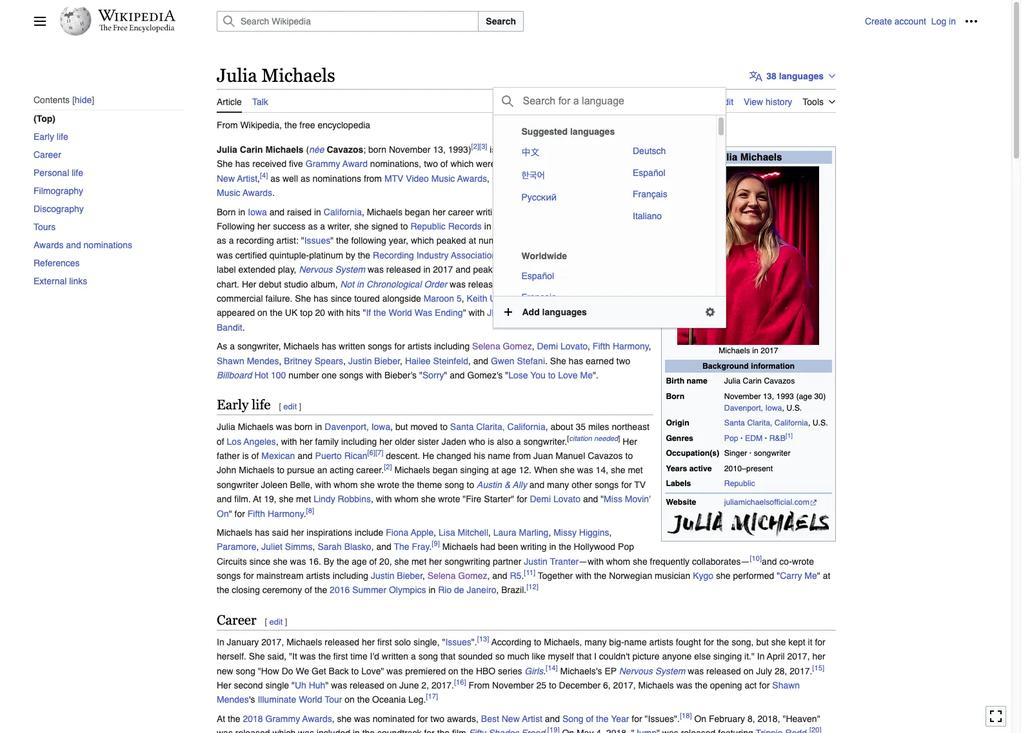 Task type: describe. For each thing, give the bounding box(es) containing it.
bieber inside as a songwriter, michaels has written songs for artists including selena gomez , demi lovato , fifth harmony , shawn mendes , britney spears , justin bieber , hailee steinfeld , and gwen stefani . she has earned two billboard hot 100 number one songs with bieber's " sorry " and gomez's " lose you to love me ".
[[375, 356, 400, 366]]

, left juliet
[[257, 542, 259, 553]]

] for career
[[285, 618, 287, 627]]

[ for early life
[[279, 402, 281, 412]]

(riaa).
[[545, 250, 575, 261]]

, down (age 30)
[[809, 419, 811, 428]]

back
[[329, 666, 349, 677]]

active
[[690, 465, 712, 474]]

0 horizontal spatial california
[[324, 207, 362, 217]]

, left keith in the top of the page
[[462, 294, 465, 304]]

of up mtv video music awards link
[[441, 159, 448, 169]]

with right robbins
[[376, 494, 392, 505]]

0 vertical spatial español link
[[628, 163, 706, 183]]

at up association
[[469, 236, 476, 246]]

in inside 2016 summer olympics in rio de janeiro , brazil. [12]
[[429, 586, 436, 596]]

, up stefani
[[532, 342, 535, 352]]

michaels up background
[[719, 347, 751, 356]]

, up saxe
[[515, 294, 517, 304]]

0 horizontal spatial billboard link
[[217, 370, 252, 381]]

billboard inside as a songwriter, michaels has written songs for artists including selena gomez , demi lovato , fifth harmony , shawn mendes , britney spears , justin bieber , hailee steinfeld , and gwen stefani . she has earned two billboard hot 100 number one songs with bieber's " sorry " and gomez's " lose you to love me ".
[[217, 370, 252, 381]]

julia michaels for information
[[715, 151, 783, 163]]

(top)
[[34, 114, 55, 124]]

's
[[249, 695, 255, 706]]

[9]
[[432, 540, 440, 549]]

love"
[[362, 666, 384, 677]]

ending
[[435, 308, 463, 318]]

rio de janeiro link
[[438, 586, 497, 596]]

1 vertical spatial best new artist link
[[481, 714, 543, 725]]

0 horizontal spatial issues
[[304, 236, 331, 246]]

uh huh link
[[295, 681, 326, 691]]

as right the [4] link
[[271, 174, 280, 184]]

for inside " for fifth harmony . [8]
[[235, 509, 245, 519]]

her up [7]
[[380, 437, 393, 447]]

age inside michaels had been writing in the hollywood pop circuits since she was 16. by the age of 20, she met her songwriting partner
[[352, 557, 367, 567]]

and up success
[[270, 207, 285, 217]]

0 horizontal spatial clarita,
[[477, 422, 505, 433]]

in down the industry
[[424, 265, 431, 275]]

debut inside nervous system was released in 2017 and peaked at number 48 on the chart. her debut studio album, not in chronological order
[[259, 279, 282, 290]]

0 horizontal spatial iowa
[[248, 207, 267, 217]]

julia michaels for wikipedia,
[[217, 65, 335, 86]]

nervous inside nervous system was released in 2017 and peaked at number 48 on the chart. her debut studio album, not in chronological order
[[299, 265, 333, 275]]

, left 'missy' at right bottom
[[549, 528, 551, 538]]

singer
[[552, 145, 577, 155]]

, right the britney
[[343, 356, 346, 366]]

citation
[[570, 434, 592, 443]]

she inside according to michaels, many big-name artists fought for the song, but she kept it for herself. she said, "it was the first time i'd written a song that sounded so much like myself that i couldn't picture anyone else singing it." in april 2017, her new song "how do we get back to love" was premiered on the hbo series
[[772, 638, 786, 648]]

early life link
[[34, 128, 185, 146]]

love
[[558, 370, 578, 381]]

her down iowa link
[[258, 221, 271, 232]]

2 horizontal spatial name
[[687, 377, 708, 386]]

0 vertical spatial español
[[633, 168, 666, 178]]

for right it in the bottom of the page
[[815, 638, 826, 648]]

republic for republic
[[725, 480, 756, 489]]

search
[[486, 16, 516, 26]]

name inside according to michaels, many big-name artists fought for the song, but she kept it for herself. she said, "it was the first time i'd written a song that sounded so much like myself that i couldn't picture anyone else singing it." in april 2017, her new song "how do we get back to love" was premiered on the hbo series
[[625, 638, 647, 648]]

0 vertical spatial you
[[570, 308, 586, 318]]

years active
[[666, 465, 712, 474]]

, down the received
[[258, 174, 260, 184]]

, up had
[[489, 528, 491, 538]]

0 horizontal spatial born
[[295, 422, 313, 433]]

best inside at the 2018 grammy awards , she was nominated for two awards, best new artist and song of the year for "issues". [18]
[[481, 714, 499, 725]]

—with
[[579, 557, 604, 567]]

with inside los angeles , with her family including her older sister jaden who is also a songwriter. [ citation needed ]
[[281, 437, 297, 447]]

her inside (riaa). her debut major- label extended play,
[[577, 250, 592, 261]]

1 horizontal spatial [2] link
[[472, 142, 480, 151]]

0 vertical spatial peaked
[[437, 236, 466, 246]]

has inside is an american singer and songwriter. she has received five
[[235, 159, 250, 169]]

at inside michaels began singing at age 12. when she was 14, she met songwriter joleen belle, with whom she wrote the theme song to
[[492, 466, 499, 476]]

0 vertical spatial issues link
[[304, 236, 331, 246]]

said
[[272, 528, 289, 538]]

number inside as a songwriter, michaels has written songs for artists including selena gomez , demi lovato , fifth harmony , shawn mendes , britney spears , justin bieber , hailee steinfeld , and gwen stefani . she has earned two billboard hot 100 number one songs with bieber's " sorry " and gomez's " lose you to love me ".
[[289, 370, 319, 381]]

1 vertical spatial demi lovato link
[[530, 494, 581, 505]]

julia up article link
[[217, 65, 257, 86]]

1 vertical spatial selena gomez link
[[428, 571, 488, 582]]

music inside american music awards
[[217, 188, 240, 198]]

2 horizontal spatial music
[[530, 174, 554, 184]]

1 horizontal spatial whom
[[395, 494, 419, 505]]

1 vertical spatial lovato
[[554, 494, 581, 505]]

awards,
[[447, 714, 479, 725]]

hbo
[[476, 666, 496, 677]]

view history
[[744, 97, 793, 107]]

her inside according to michaels, many big-name artists fought for the song, but she kept it for herself. she said, "it was the first time i'd written a song that sounded so much like myself that i couldn't picture anyone else singing it." in april 2017, her new song "how do we get back to love" was premiered on the hbo series
[[813, 652, 826, 662]]

hailee steinfeld link
[[405, 356, 469, 366]]

on right 11
[[524, 236, 534, 246]]

hot
[[255, 370, 269, 381]]

joleen
[[261, 480, 288, 490]]

has inside 'and has appeared on the uk top 20 with hits "'
[[602, 294, 617, 304]]

Search for a language text field
[[522, 91, 712, 112]]

menu image
[[34, 15, 46, 28]]

michaels up talk link
[[262, 65, 335, 86]]

billboard for ,
[[492, 174, 527, 184]]

log in and more options image
[[966, 15, 979, 28]]

0 horizontal spatial santa
[[450, 422, 474, 433]]

2 shawn mendes link from the top
[[217, 681, 800, 706]]

angeles
[[244, 437, 276, 447]]

she up the mainstream
[[273, 557, 288, 567]]

to up like
[[534, 638, 542, 648]]

iowa link
[[248, 207, 267, 217]]

songs right the one
[[339, 370, 364, 381]]

awards down were
[[458, 174, 487, 184]]

0 vertical spatial best new artist link
[[217, 159, 649, 184]]

0 vertical spatial early
[[34, 132, 54, 142]]

get
[[312, 666, 326, 677]]

, up 100
[[279, 356, 282, 366]]

julia for cavazos
[[725, 377, 741, 386]]

née
[[309, 145, 324, 155]]

the inside nervous system was released in 2017 and peaked at number 48 on the chart. her debut studio album, not in chronological order
[[574, 265, 586, 275]]

, up 2016 summer olympics in rio de janeiro , brazil. [12]
[[423, 571, 425, 582]]

0 vertical spatial selena gomez link
[[473, 342, 532, 352]]

2021
[[515, 279, 535, 290]]

released inside "was released in 2021 to positive reception despite commercial failure. she has since toured alongside"
[[469, 279, 503, 290]]

november 13, 1993 (age 30) davenport, iowa , u.s.
[[725, 392, 826, 413]]

wikipedia image
[[98, 10, 176, 21]]

awards up 'русский' link
[[556, 174, 586, 184]]

niall horan link
[[537, 294, 582, 304]]

writing inside michaels had been writing in the hollywood pop circuits since she was 16. by the age of 20, she met her songwriting partner
[[521, 542, 547, 553]]

for right were
[[498, 159, 509, 169]]

following
[[351, 236, 387, 246]]

michaels up angeles
[[238, 422, 274, 433]]

she inside justin bieber , selena gomez , and r5 . [11] together with the norwegian musician kygo she performed " carry me
[[716, 571, 731, 582]]

was right '"it'
[[300, 652, 316, 662]]

system inside girls . [14] michaels's ep nervous system was released on july 28, 2017. [15]
[[656, 666, 686, 677]]

[ edit ] for early life
[[279, 402, 302, 412]]

1 horizontal spatial santa
[[725, 419, 745, 428]]

at inside , michaels began her career writing for other artists at the age of 16. following her success as a writer, she signed to
[[568, 207, 575, 217]]

girls link
[[525, 666, 544, 677]]

0 vertical spatial number
[[479, 236, 510, 246]]

and down '14,'
[[583, 494, 598, 505]]

, down were
[[487, 174, 490, 184]]

[10]
[[750, 554, 762, 563]]

1 horizontal spatial u.s.
[[813, 419, 829, 428]]

35
[[576, 422, 586, 433]]

austin
[[477, 480, 502, 490]]

two inside at the 2018 grammy awards , she was nominated for two awards, best new artist and song of the year for "issues". [18]
[[431, 714, 445, 725]]

1 horizontal spatial song
[[419, 652, 438, 662]]

her inside michaels had been writing in the hollywood pop circuits since she was 16. by the age of 20, she met her songwriting partner
[[429, 557, 442, 567]]

1 shawn mendes link from the top
[[217, 356, 279, 366]]

1 horizontal spatial wrote
[[438, 494, 460, 505]]

the inside her second single " uh huh " was released on june 2, 2017. [16] from november 25 to december 6, 2017, michaels was the opening act for
[[695, 681, 708, 691]]

, up hollywood
[[610, 528, 612, 538]]

in right raised
[[314, 207, 321, 217]]

born for born
[[666, 392, 685, 401]]

1 vertical spatial cavazos
[[764, 377, 795, 386]]

manuel
[[556, 451, 586, 461]]

sarah blasko link
[[318, 542, 372, 553]]

her inside nervous system was released in 2017 and peaked at number 48 on the chart. her debut studio album, not in chronological order
[[242, 279, 257, 290]]

from inside descent. he changed his name from juan manuel cavazos to john michaels to pursue an acting career.
[[513, 451, 531, 461]]

michaels in 2017
[[719, 347, 779, 356]]

[12] link
[[527, 583, 539, 592]]

she down manuel
[[560, 466, 575, 476]]

republic for republic records in 2016
[[411, 221, 446, 232]]

, down include
[[372, 542, 374, 553]]

0 vertical spatial nervous system link
[[299, 265, 365, 275]]

0 vertical spatial justin bieber link
[[348, 356, 400, 366]]

on inside according to michaels, many big-name artists fought for the song, but she kept it for herself. she said, "it was the first time i'd written a song that sounded so much like myself that i couldn't picture anyone else singing it." in april 2017, her new song "how do we get back to love" was premiered on the hbo series
[[449, 666, 459, 677]]

1 vertical spatial justin bieber link
[[371, 571, 423, 582]]

0 vertical spatial career
[[34, 150, 61, 160]]

grammy inside at the 2018 grammy awards , she was nominated for two awards, best new artist and song of the year for "issues". [18]
[[266, 714, 300, 725]]

saxe
[[500, 308, 521, 318]]

series
[[498, 666, 522, 677]]

external
[[34, 277, 67, 287]]

. inside as a songwriter, michaels has written songs for artists including selena gomez , demi lovato , fifth harmony , shawn mendes , britney spears , justin bieber , hailee steinfeld , and gwen stefani . she has earned two billboard hot 100 number one songs with bieber's " sorry " and gomez's " lose you to love me ".
[[545, 356, 548, 366]]

1 vertical spatial nervous system link
[[619, 666, 686, 677]]

born inside julia carin michaels ( née cavazos ; born november 13, 1993) [2] [3]
[[369, 145, 387, 155]]

best inside best new artist
[[631, 159, 649, 169]]

. inside justin bieber , selena gomez , and r5 . [11] together with the norwegian musician kygo she performed " carry me
[[522, 571, 524, 582]]

maroon 5 , keith urban , and niall horan
[[424, 294, 582, 304]]

gwen stefani link
[[491, 356, 545, 366]]

in inside according to michaels, many big-name artists fought for the song, but she kept it for herself. she said, "it was the first time i'd written a song that sounded so much like myself that i couldn't picture anyone else singing it." in april 2017, her new song "how do we get back to love" was premiered on the hbo series
[[758, 652, 765, 662]]

edm link
[[745, 434, 763, 443]]

edit for early life
[[284, 402, 297, 412]]

picture
[[633, 652, 660, 662]]

0 horizontal spatial davenport, iowa link
[[325, 422, 391, 433]]

, up [9]
[[434, 528, 436, 538]]

[10] link
[[750, 554, 762, 563]]

life for early life link
[[57, 132, 68, 142]]

carin for michaels
[[240, 145, 263, 155]]

0 horizontal spatial i
[[544, 308, 547, 318]]

began inside , michaels began her career writing for other artists at the age of 16. following her success as a writer, she signed to
[[405, 207, 430, 217]]

number inside nervous system was released in 2017 and peaked at number 48 on the chart. her debut studio album, not in chronological order
[[516, 265, 546, 275]]

1 horizontal spatial iowa
[[372, 422, 391, 433]]

couldn't
[[599, 652, 630, 662]]

0 vertical spatial year
[[560, 159, 578, 169]]

and up add
[[520, 294, 535, 304]]

which for of
[[451, 159, 474, 169]]

cavazos inside julia carin michaels ( née cavazos ; born november 13, 1993) [2] [3]
[[327, 145, 364, 155]]

0 vertical spatial français
[[633, 189, 668, 200]]

carin for cavazos
[[743, 377, 762, 386]]

is inside her father is of
[[242, 451, 249, 461]]

two inside as a songwriter, michaels has written songs for artists including selena gomez , demi lovato , fifth harmony , shawn mendes , britney spears , justin bieber , hailee steinfeld , and gwen stefani . she has earned two billboard hot 100 number one songs with bieber's " sorry " and gomez's " lose you to love me ".
[[617, 356, 631, 366]]

, inside , about 35 miles northeast of
[[546, 422, 548, 433]]

, inside , michaels began her career writing for other artists at the age of 16. following her success as a writer, she signed to
[[362, 207, 365, 217]]

, inside november 13, 1993 (age 30) davenport, iowa , u.s.
[[783, 404, 785, 413]]

[1]
[[786, 432, 793, 440]]

the free encyclopedia image
[[99, 25, 175, 33]]

her father is of
[[217, 437, 638, 461]]

republic records in 2016
[[411, 221, 514, 232]]

0 vertical spatial fifth harmony link
[[593, 342, 649, 352]]

recording industry association of america link
[[373, 250, 542, 261]]

republic link
[[725, 480, 756, 489]]

in up family
[[315, 422, 322, 433]]

1 vertical spatial fifth harmony link
[[248, 509, 304, 519]]

michaels in 2017 image
[[678, 167, 820, 345]]

michaels had been writing in the hollywood pop circuits since she was 16. by the age of 20, she met her songwriting partner
[[217, 542, 634, 567]]

1 that from the left
[[441, 652, 456, 662]]

1 horizontal spatial california
[[508, 422, 546, 433]]

0 vertical spatial grammy
[[306, 159, 340, 169]]

as right well at the top
[[301, 174, 310, 184]]

0 vertical spatial miss
[[549, 308, 568, 318]]

songwriter inside michaels began singing at age 12. when she was 14, she met songwriter joleen belle, with whom she wrote the theme song to
[[217, 480, 259, 490]]

she right '14,'
[[611, 466, 626, 476]]

he
[[423, 451, 434, 461]]

released inside girls . [14] michaels's ep nervous system was released on july 28, 2017. [15]
[[707, 666, 742, 677]]

for up the else
[[704, 638, 715, 648]]

lisa
[[439, 528, 455, 538]]

a inside according to michaels, many big-name artists fought for the song, but she kept it for herself. she said, "it was the first time i'd written a song that sounded so much like myself that i couldn't picture anyone else singing it." in april 2017, her new song "how do we get back to love" was premiered on the hbo series
[[411, 652, 416, 662]]

, up gomez's
[[469, 356, 471, 366]]

much
[[508, 652, 530, 662]]

in left iowa link
[[238, 207, 246, 217]]

myself
[[548, 652, 574, 662]]

a inside , michaels began her career writing for other artists at the age of 16. following her success as a writer, she signed to
[[320, 221, 325, 232]]

edm
[[745, 434, 763, 443]]

iowa inside november 13, 1993 (age 30) davenport, iowa , u.s.
[[766, 404, 783, 413]]

"how
[[258, 666, 279, 677]]

2017, inside her second single " uh huh " was released on june 2, 2017. [16] from november 25 to december 6, 2017, michaels was the opening act for
[[614, 681, 636, 691]]

despite
[[621, 279, 650, 290]]

mtv
[[385, 174, 404, 184]]

28,
[[775, 666, 788, 677]]

, down career.
[[371, 494, 374, 505]]

0 horizontal spatial [2] link
[[384, 463, 392, 472]]

a inside as a songwriter, michaels has written songs for artists including selena gomez , demi lovato , fifth harmony , shawn mendes , britney spears , justin bieber , hailee steinfeld , and gwen stefani . she has earned two billboard hot 100 number one songs with bieber's " sorry " and gomez's " lose you to love me ".
[[230, 342, 235, 352]]

0 horizontal spatial español link
[[517, 266, 605, 286]]

1 vertical spatial français
[[522, 292, 556, 303]]

1 vertical spatial song of the year link
[[563, 714, 630, 725]]

starter"
[[484, 494, 515, 505]]

was down girls . [14] michaels's ep nervous system was released on july 28, 2017. [15]
[[677, 681, 693, 691]]

0 vertical spatial demi lovato link
[[537, 342, 588, 352]]

life inside julia michaels element
[[252, 398, 271, 413]]

" inside in january 2017, michaels released her first solo single, " issues ". [13]
[[442, 638, 446, 648]]

has up spears
[[322, 342, 336, 352]]

[18] link
[[680, 712, 692, 721]]

best new artist
[[217, 159, 649, 184]]

with left clean
[[591, 308, 607, 318]]

jp saxe link
[[488, 308, 521, 318]]

0 vertical spatial pop
[[725, 434, 739, 443]]

nervous inside girls . [14] michaels's ep nervous system was released on july 28, 2017. [15]
[[619, 666, 653, 677]]

1993)
[[448, 145, 472, 155]]

0 horizontal spatial santa clarita, california link
[[450, 422, 546, 433]]

songs down if
[[368, 342, 392, 352]]

1 vertical spatial español
[[522, 271, 555, 281]]

" inside " for fifth harmony . [8]
[[229, 509, 232, 519]]

michaels inside michaels began singing at age 12. when she was 14, she met songwriter joleen belle, with whom she wrote the theme song to
[[395, 466, 430, 476]]

she down career.
[[361, 480, 375, 490]]

artists inside as a songwriter, michaels has written songs for artists including selena gomez , demi lovato , fifth harmony , shawn mendes , britney spears , justin bieber , hailee steinfeld , and gwen stefani . she has earned two billboard hot 100 number one songs with bieber's " sorry " and gomez's " lose you to love me ".
[[408, 342, 432, 352]]

awards down tours
[[34, 240, 64, 251]]

is inside is an american singer and songwriter. she has received five
[[490, 145, 497, 155]]

and down when
[[530, 480, 545, 490]]

1 vertical spatial issues link
[[446, 638, 472, 648]]

michaels down view history
[[741, 151, 783, 163]]

[13]
[[477, 635, 490, 644]]

1 horizontal spatial music
[[432, 174, 455, 184]]

clean bandit
[[217, 308, 633, 333]]

pop inside michaels had been writing in the hollywood pop circuits since she was 16. by the age of 20, she met her songwriting partner
[[618, 542, 634, 553]]

] for early life
[[299, 402, 302, 412]]

los
[[227, 437, 241, 447]]

, inside at the 2018 grammy awards , she was nominated for two awards, best new artist and song of the year for "issues". [18]
[[332, 714, 335, 725]]

from inside , [4] as well as nominations from mtv video music awards , billboard music awards
[[364, 174, 382, 184]]

austin & ally link
[[477, 480, 527, 490]]

0 vertical spatial songwriter
[[754, 450, 791, 459]]

singer
[[725, 450, 748, 459]]

world for tour
[[299, 695, 322, 706]]

in right the not
[[357, 279, 364, 290]]

1 horizontal spatial 2017
[[761, 347, 779, 356]]

whom inside justin tranter —with whom she frequently collaborates— [10]
[[607, 557, 631, 567]]

edit link for career
[[269, 618, 283, 627]]

justin for bieber
[[371, 571, 395, 582]]

she down theme
[[421, 494, 436, 505]]

new inside at the 2018 grammy awards , she was nominated for two awards, best new artist and song of the year for "issues". [18]
[[502, 714, 520, 725]]

, about 35 miles northeast of
[[217, 422, 650, 447]]

to down the mexican link
[[277, 466, 285, 476]]

of left america
[[500, 250, 507, 261]]

we
[[296, 666, 309, 677]]

michaels inside michaels had been writing in the hollywood pop circuits since she was 16. by the age of 20, she met her songwriting partner
[[443, 542, 478, 553]]

songs inside and many other songs for tv and film. at 19, she met
[[595, 480, 619, 490]]

to down "time" at the left of the page
[[351, 666, 359, 677]]

for left "issues".
[[632, 714, 643, 725]]

1 vertical spatial demi
[[530, 494, 551, 505]]

, left sarah
[[313, 542, 315, 553]]

which inside "on february 8, 2018, "heaven" was released which was included in the soundtrack for the film"
[[273, 729, 296, 734]]

in right records
[[485, 221, 492, 232]]

her up 'republic records' link
[[433, 207, 446, 217]]

on inside nervous system was released in 2017 and peaked at number 48 on the chart. her debut studio album, not in chronological order
[[561, 265, 571, 275]]

has inside michaels has said her inspirations include fiona apple , lisa mitchell , laura marling , missy higgins , paramore , juliet simms , sarah blasko , and the fray . [9]
[[255, 528, 270, 538]]

2 vertical spatial song
[[236, 666, 256, 677]]

and up gomez's
[[474, 356, 489, 366]]

billboard for the
[[552, 236, 587, 246]]

harmony inside as a songwriter, michaels has written songs for artists including selena gomez , demi lovato , fifth harmony , shawn mendes , britney spears , justin bieber , hailee steinfeld , and gwen stefani . she has earned two billboard hot 100 number one songs with bieber's " sorry " and gomez's " lose you to love me ".
[[613, 342, 649, 352]]

1 vertical spatial français link
[[517, 287, 605, 308]]

was down 2018 grammy awards link
[[298, 729, 314, 734]]

she inside "was released in 2021 to positive reception despite commercial failure. she has since toured alongside"
[[295, 294, 311, 304]]

ally
[[513, 480, 527, 490]]

began inside michaels began singing at age 12. when she was 14, she met songwriter joleen belle, with whom she wrote the theme song to
[[433, 466, 458, 476]]

girls . [14] michaels's ep nervous system was released on july 28, 2017. [15]
[[525, 664, 825, 677]]

july
[[757, 666, 773, 677]]

0 vertical spatial song
[[512, 159, 533, 169]]

los angeles link
[[227, 437, 276, 447]]

as inside and released her debut single as a recording artist: "
[[217, 236, 226, 246]]

pursue
[[287, 466, 315, 476]]

missy
[[554, 528, 577, 538]]

0 vertical spatial two
[[424, 159, 438, 169]]

2 horizontal spatial california
[[775, 419, 809, 428]]

0 horizontal spatial from
[[217, 120, 238, 130]]

0 vertical spatial billboard link
[[552, 236, 621, 246]]

, up earned
[[588, 342, 591, 352]]

writing inside , michaels began her career writing for other artists at the age of 16. following her success as a writer, she signed to
[[477, 207, 503, 217]]

, down despite
[[649, 342, 652, 352]]

was down new
[[217, 729, 233, 734]]

history
[[766, 97, 793, 107]]

languages for suggested languages
[[571, 126, 615, 137]]

1 vertical spatial davenport,
[[325, 422, 369, 433]]

edit for career
[[269, 618, 283, 627]]

" inside justin bieber , selena gomez , and r5 . [11] together with the norwegian musician kygo she performed " carry me
[[777, 571, 780, 582]]

whom inside michaels began singing at age 12. when she was 14, she met songwriter joleen belle, with whom she wrote the theme song to
[[334, 480, 358, 490]]

u.s. inside november 13, 1993 (age 30) davenport, iowa , u.s.
[[787, 404, 802, 413]]

of up 한국어
[[535, 159, 543, 169]]

to down northeast
[[626, 451, 633, 461]]

in up background information
[[753, 347, 759, 356]]

the inside michaels began singing at age 12. when she was 14, she met songwriter joleen belle, with whom she wrote the theme song to
[[402, 480, 415, 490]]

california link
[[324, 207, 362, 217]]

she inside is an american singer and songwriter. she has received five
[[217, 159, 233, 169]]

in inside michaels had been writing in the hollywood pop circuits since she was 16. by the age of 20, she met her songwriting partner
[[550, 542, 557, 553]]

1 vertical spatial [2]
[[384, 463, 392, 472]]

and down steinfeld
[[450, 370, 465, 381]]

records
[[448, 221, 482, 232]]

has up love
[[569, 356, 584, 366]]

awards and nominations
[[34, 240, 132, 251]]

in january 2017, michaels released her first solo single, " issues ". [13]
[[217, 635, 490, 648]]

"issues".
[[645, 714, 680, 725]]

, up descent.
[[391, 422, 393, 433]]

was up angeles
[[276, 422, 292, 433]]

miss inside miss movin' on
[[604, 494, 623, 505]]

justin for tranter
[[524, 557, 548, 567]]

, up janeiro at bottom left
[[488, 571, 490, 582]]

was inside at the 2018 grammy awards , she was nominated for two awards, best new artist and song of the year for "issues". [18]
[[354, 714, 370, 725]]

acting
[[330, 466, 354, 476]]

michaels inside as a songwriter, michaels has written songs for artists including selena gomez , demi lovato , fifth harmony , shawn mendes , britney spears , justin bieber , hailee steinfeld , and gwen stefani . she has earned two billboard hot 100 number one songs with bieber's " sorry " and gomez's " lose you to love me ".
[[284, 342, 319, 352]]

view history link
[[744, 89, 793, 111]]

0 vertical spatial early life
[[34, 132, 68, 142]]



Task type: locate. For each thing, give the bounding box(es) containing it.
michaels up '"it'
[[287, 638, 322, 648]]

wrote up "carry me" 'link'
[[792, 557, 815, 567]]

whom down theme
[[395, 494, 419, 505]]

1 vertical spatial first
[[334, 652, 348, 662]]

fullscreen image
[[990, 711, 1003, 724]]

with down keith in the top of the page
[[469, 308, 485, 318]]

] inside los angeles , with her family including her older sister jaden who is also a songwriter. [ citation needed ]
[[619, 434, 621, 443]]

1 vertical spatial songwriter.
[[524, 437, 567, 447]]

lovato inside as a songwriter, michaels has written songs for artists including selena gomez , demi lovato , fifth harmony , shawn mendes , britney spears , justin bieber , hailee steinfeld , and gwen stefani . she has earned two billboard hot 100 number one songs with bieber's " sorry " and gomez's " lose you to love me ".
[[561, 342, 588, 352]]

1 vertical spatial bieber
[[397, 571, 423, 582]]

you down stefani
[[531, 370, 546, 381]]

1 vertical spatial song
[[419, 652, 438, 662]]

which for year,
[[411, 236, 434, 246]]

0 horizontal spatial which
[[273, 729, 296, 734]]

artist inside at the 2018 grammy awards , she was nominated for two awards, best new artist and song of the year for "issues". [18]
[[522, 714, 543, 725]]

age inside , michaels began her career writing for other artists at the age of 16. following her success as a writer, she signed to
[[593, 207, 608, 217]]

new
[[217, 174, 235, 184], [502, 714, 520, 725]]

santa up the pop link at the bottom right of the page
[[725, 419, 745, 428]]

6,
[[604, 681, 611, 691]]

released up the opening
[[707, 666, 742, 677]]

gomez inside as a songwriter, michaels has written songs for artists including selena gomez , demi lovato , fifth harmony , shawn mendes , britney spears , justin bieber , hailee steinfeld , and gwen stefani . she has earned two billboard hot 100 number one songs with bieber's " sorry " and gomez's " lose you to love me ".
[[503, 342, 532, 352]]

juliet
[[262, 542, 283, 553]]

niall
[[537, 294, 555, 304]]

the inside and was certified quintuple-platinum by the
[[358, 250, 371, 261]]

, down 1993
[[783, 404, 785, 413]]

to
[[401, 221, 408, 232], [538, 279, 545, 290], [548, 370, 556, 381], [440, 422, 448, 433], [626, 451, 633, 461], [277, 466, 285, 476], [467, 480, 475, 490], [534, 638, 542, 648], [351, 666, 359, 677], [549, 681, 557, 691]]

julia michaels element
[[217, 113, 837, 734]]

cavazos up 1993
[[764, 377, 795, 386]]

including up steinfeld
[[434, 342, 470, 352]]

wikipedia,
[[240, 120, 282, 130]]

california up also
[[508, 422, 546, 433]]

early life inside julia michaels element
[[217, 398, 271, 413]]

puerto
[[315, 451, 342, 461]]

2017. for 28,
[[790, 666, 813, 677]]

carin down background information
[[743, 377, 762, 386]]

0 horizontal spatial year
[[560, 159, 578, 169]]

shawn mendes link down the series
[[217, 681, 800, 706]]

on inside 'and has appeared on the uk top 20 with hits "'
[[258, 308, 268, 318]]

, inside 2016 summer olympics in rio de janeiro , brazil. [12]
[[497, 586, 499, 596]]

gomez
[[503, 342, 532, 352], [458, 571, 488, 582]]

miss left the movin'
[[604, 494, 623, 505]]

personal tools navigation
[[865, 11, 982, 32]]

and up pursue
[[298, 451, 313, 461]]

1 horizontal spatial santa clarita, california link
[[725, 419, 809, 428]]

in inside "was released in 2021 to positive reception despite commercial failure. she has since toured alongside"
[[506, 279, 513, 290]]

1 vertical spatial other
[[572, 480, 593, 490]]

1 horizontal spatial republic
[[725, 480, 756, 489]]

gomez inside justin bieber , selena gomez , and r5 . [11] together with the norwegian musician kygo she performed " carry me
[[458, 571, 488, 582]]

fifth
[[593, 342, 611, 352], [248, 509, 265, 519]]

1 vertical spatial republic
[[725, 480, 756, 489]]

for inside her second single " uh huh " was released on june 2, 2017. [16] from november 25 to december 6, 2017, michaels was the opening act for
[[760, 681, 770, 691]]

from
[[217, 120, 238, 130], [469, 681, 490, 691]]

, up the bieber's
[[400, 356, 403, 366]]

and inside michaels has said her inspirations include fiona apple , lisa mitchell , laura marling , missy higgins , paramore , juliet simms , sarah blasko , and the fray . [9]
[[377, 542, 392, 553]]

to up the 'niall'
[[538, 279, 545, 290]]

1 vertical spatial nominations
[[84, 240, 132, 251]]

with left the bieber's
[[366, 370, 382, 381]]

of inside " at the closing ceremony of the
[[305, 586, 312, 596]]

julia michaels
[[217, 65, 335, 86], [715, 151, 783, 163]]

0 horizontal spatial español
[[522, 271, 555, 281]]

and inside is an american singer and songwriter. she has received five
[[579, 145, 594, 155]]

0 vertical spatial since
[[331, 294, 352, 304]]

français up add
[[522, 292, 556, 303]]

1 vertical spatial 16.
[[309, 557, 321, 567]]

julia down "edit"
[[715, 151, 738, 163]]

michaels inside her second single " uh huh " was released on june 2, 2017. [16] from november 25 to december 6, 2017, michaels was the opening act for
[[639, 681, 674, 691]]

16. inside , michaels began her career writing for other artists at the age of 16. following her success as a writer, she signed to
[[621, 207, 633, 217]]

artists inside and co-wrote songs for mainstream artists including
[[306, 571, 330, 582]]

0 horizontal spatial best
[[481, 714, 499, 725]]

has
[[235, 159, 250, 169], [314, 294, 328, 304], [602, 294, 617, 304], [322, 342, 336, 352], [569, 356, 584, 366], [255, 528, 270, 538]]

and inside and was certified quintuple-platinum by the
[[623, 236, 639, 246]]

hide button
[[72, 95, 94, 105]]

billboard link up (riaa).
[[552, 236, 621, 246]]

1 vertical spatial in
[[758, 652, 765, 662]]

julia for was
[[217, 422, 235, 433]]

0 vertical spatial davenport,
[[725, 404, 764, 413]]

order
[[424, 279, 447, 290]]

began down changed
[[433, 466, 458, 476]]

and left film.
[[217, 494, 232, 505]]

1 horizontal spatial met
[[412, 557, 427, 567]]

best new artist link
[[217, 159, 649, 184], [481, 714, 543, 725]]

name down also
[[488, 451, 511, 461]]

1 horizontal spatial 2016
[[494, 221, 514, 232]]

i inside according to michaels, many big-name artists fought for the song, but she kept it for herself. she said, "it was the first time i'd written a song that sounded so much like myself that i couldn't picture anyone else singing it." in april 2017, her new song "how do we get back to love" was premiered on the hbo series
[[594, 652, 597, 662]]

single inside and released her debut single as a recording artist: "
[[620, 221, 644, 232]]

juan
[[534, 451, 553, 461]]

, left about
[[546, 422, 548, 433]]

debut left major-
[[594, 250, 617, 261]]

released inside her second single " uh huh " was released on june 2, 2017. [16] from november 25 to december 6, 2017, michaels was the opening act for
[[350, 681, 385, 691]]

1 vertical spatial two
[[617, 356, 631, 366]]

world for was
[[389, 308, 412, 318]]

r5
[[510, 571, 522, 582]]

career inside julia michaels element
[[217, 613, 257, 629]]

as
[[271, 174, 280, 184], [301, 174, 310, 184], [308, 221, 318, 232], [217, 236, 226, 246]]

single up illuminate
[[266, 681, 289, 691]]

born up 'following'
[[217, 207, 236, 217]]

ceremony
[[263, 586, 302, 596]]

born
[[369, 145, 387, 155], [295, 422, 313, 433]]

was up 's illuminate world tour on the oceania leg. [17]
[[331, 681, 347, 691]]

song inside at the 2018 grammy awards , she was nominated for two awards, best new artist and song of the year for "issues". [18]
[[563, 714, 584, 725]]

justin down 20,
[[371, 571, 395, 582]]

keith urban link
[[467, 294, 515, 304]]

julia michaels main content
[[212, 58, 979, 734]]

has inside "was released in 2021 to positive reception despite commercial failure. she has since toured alongside"
[[314, 294, 328, 304]]

1 vertical spatial on
[[695, 714, 707, 725]]

0 vertical spatial writing
[[477, 207, 503, 217]]

[1] link
[[786, 432, 793, 440]]

failure.
[[266, 294, 293, 304]]

partner
[[493, 557, 522, 567]]

from wikipedia, the free encyclopedia
[[217, 120, 371, 130]]

for down leg.
[[418, 714, 428, 725]]

0 vertical spatial français link
[[628, 184, 706, 205]]

including up summer
[[333, 571, 369, 582]]

0 horizontal spatial whom
[[334, 480, 358, 490]]

None text field
[[522, 91, 712, 112]]

occupation(s)
[[666, 450, 720, 459]]

released inside nervous system was released in 2017 and peaked at number 48 on the chart. her debut studio album, not in chronological order
[[386, 265, 421, 275]]

songs inside and co-wrote songs for mainstream artists including
[[217, 571, 241, 582]]

2 vertical spatial name
[[625, 638, 647, 648]]

julia down article
[[217, 145, 237, 155]]

peaked inside nervous system was released in 2017 and peaked at number 48 on the chart. her debut studio album, not in chronological order
[[473, 265, 503, 275]]

0 vertical spatial life
[[57, 132, 68, 142]]

0 horizontal spatial other
[[518, 207, 539, 217]]

to inside her second single " uh huh " was released on june 2, 2017. [16] from november 25 to december 6, 2017, michaels was the opening act for
[[549, 681, 557, 691]]

system down anyone at the right bottom
[[656, 666, 686, 677]]

of inside , michaels began her career writing for other artists at the age of 16. following her success as a writer, she signed to
[[611, 207, 618, 217]]

0 horizontal spatial life
[[57, 132, 68, 142]]

the fray link
[[394, 542, 430, 553]]

1 horizontal spatial born
[[666, 392, 685, 401]]

a right also
[[516, 437, 521, 447]]

michaels down girls . [14] michaels's ep nervous system was released on july 28, 2017. [15]
[[639, 681, 674, 691]]

for inside as a songwriter, michaels has written songs for artists including selena gomez , demi lovato , fifth harmony , shawn mendes , britney spears , justin bieber , hailee steinfeld , and gwen stefani . she has earned two billboard hot 100 number one songs with bieber's " sorry " and gomez's " lose you to love me ".
[[395, 342, 405, 352]]

of inside michaels had been writing in the hollywood pop circuits since she was 16. by the age of 20, she met her songwriting partner
[[370, 557, 377, 567]]

from inside her second single " uh huh " was released on june 2, 2017. [16] from november 25 to december 6, 2017, michaels was the opening act for
[[469, 681, 490, 691]]

her left family
[[300, 437, 313, 447]]

discography link
[[34, 200, 185, 218]]

1 horizontal spatial fifth
[[593, 342, 611, 352]]

and right saxe
[[524, 308, 539, 318]]

español down worldwide
[[522, 271, 555, 281]]

demi up stefani
[[537, 342, 558, 352]]

0 horizontal spatial 2017,
[[262, 638, 284, 648]]

Search search field
[[201, 11, 865, 32]]

languages for 38 languages
[[780, 71, 824, 81]]

like
[[532, 652, 546, 662]]

[16]
[[454, 679, 466, 688]]

article
[[217, 97, 242, 107]]

2017.
[[790, 666, 813, 677], [432, 681, 454, 691]]

wrote inside and co-wrote songs for mainstream artists including
[[792, 557, 815, 567]]

and up major-
[[623, 236, 639, 246]]

iowa
[[248, 207, 267, 217], [766, 404, 783, 413], [372, 422, 391, 433]]

2 horizontal spatial november
[[725, 392, 761, 401]]

1 horizontal spatial clarita,
[[748, 419, 773, 428]]

was released in 2021 to positive reception despite commercial failure. she has since toured alongside
[[217, 279, 650, 304]]

for inside and co-wrote songs for mainstream artists including
[[243, 571, 254, 582]]

released up (riaa).
[[542, 221, 577, 232]]

a inside los angeles , with her family including her older sister jaden who is also a songwriter. [ citation needed ]
[[516, 437, 521, 447]]

gomez down songwriting
[[458, 571, 488, 582]]

was inside nervous system was released in 2017 and peaked at number 48 on the chart. her debut studio album, not in chronological order
[[368, 265, 384, 275]]

shawn inside as a songwriter, michaels has written songs for artists including selena gomez , demi lovato , fifth harmony , shawn mendes , britney spears , justin bieber , hailee steinfeld , and gwen stefani . she has earned two billboard hot 100 number one songs with bieber's " sorry " and gomez's " lose you to love me ".
[[217, 356, 245, 366]]

music down grammy award nominations, two of which were for song of the year
[[432, 174, 455, 184]]

michaels up five
[[266, 145, 304, 155]]

received
[[253, 159, 287, 169]]

was down the simms
[[290, 557, 306, 567]]

1 vertical spatial songwriter
[[217, 480, 259, 490]]

1 vertical spatial gomez
[[458, 571, 488, 582]]

0 vertical spatial songwriter.
[[597, 145, 640, 155]]

writer,
[[328, 221, 352, 232]]

[ inside los angeles , with her family including her older sister jaden who is also a songwriter. [ citation needed ]
[[567, 434, 570, 443]]

she down collaborates—
[[716, 571, 731, 582]]

1 vertical spatial many
[[585, 638, 607, 648]]

writing up records
[[477, 207, 503, 217]]

has up 20
[[314, 294, 328, 304]]

november inside november 13, 1993 (age 30) davenport, iowa , u.s.
[[725, 392, 761, 401]]

artist inside best new artist
[[237, 174, 258, 184]]

1 vertical spatial pop
[[618, 542, 634, 553]]

[
[[279, 402, 281, 412], [567, 434, 570, 443], [265, 618, 267, 627]]

1 horizontal spatial other
[[572, 480, 593, 490]]

ep
[[605, 666, 617, 677]]

edit link down 100
[[284, 402, 297, 412]]

1 horizontal spatial year
[[611, 714, 630, 725]]

issues up the platinum
[[304, 236, 331, 246]]

". inside in january 2017, michaels released her first solo single, " issues ". [13]
[[472, 638, 477, 648]]

for down ally
[[517, 494, 528, 505]]

" inside 'and has appeared on the uk top 20 with hits "'
[[363, 308, 366, 318]]

[2] link down descent.
[[384, 463, 392, 472]]

in up herself.
[[217, 638, 224, 648]]

name inside descent. he changed his name from juan manuel cavazos to john michaels to pursue an acting career.
[[488, 451, 511, 461]]

2 vertical spatial [
[[265, 618, 267, 627]]

language progressive image
[[750, 70, 763, 83]]

not
[[340, 279, 355, 290]]

she inside justin tranter —with whom she frequently collaborates— [10]
[[633, 557, 648, 567]]

to up jaden
[[440, 422, 448, 433]]

american down "deutsch"
[[608, 174, 646, 184]]

also
[[497, 437, 514, 447]]

april
[[767, 652, 785, 662]]

leg.
[[409, 695, 426, 706]]

other down manuel
[[572, 480, 593, 490]]

met for 19,
[[296, 494, 311, 505]]

". inside as a songwriter, michaels has written songs for artists including selena gomez , demi lovato , fifth harmony , shawn mendes , britney spears , justin bieber , hailee steinfeld , and gwen stefani . she has earned two billboard hot 100 number one songs with bieber's " sorry " and gomez's " lose you to love me ".
[[593, 370, 599, 381]]

julia carin cavazos
[[725, 377, 795, 386]]

0 vertical spatial bieber
[[375, 356, 400, 366]]

and many other songs for tv and film. at 19, she met
[[217, 480, 646, 505]]

republic up and was certified quintuple-platinum by the
[[411, 221, 446, 232]]

[3]
[[480, 142, 488, 151]]

on right tour
[[345, 695, 355, 706]]

[ edit ] for career
[[265, 618, 287, 627]]

she up lose you to love me link
[[550, 356, 567, 366]]

1 vertical spatial ".
[[472, 638, 477, 648]]

was
[[415, 308, 433, 318]]

but
[[396, 422, 408, 433], [757, 638, 769, 648]]

michaels inside michaels has said her inspirations include fiona apple , lisa mitchell , laura marling , missy higgins , paramore , juliet simms , sarah blasko , and the fray . [9]
[[217, 528, 253, 538]]

1 horizontal spatial first
[[378, 638, 392, 648]]

on inside "on february 8, 2018, "heaven" was released which was included in the soundtrack for the film"
[[695, 714, 707, 725]]

whom up norwegian in the bottom right of the page
[[607, 557, 631, 567]]

and down "recording industry association of america"
[[456, 265, 471, 275]]

julia inside julia carin michaels ( née cavazos ; born november 13, 1993) [2] [3]
[[217, 145, 237, 155]]

] down the ceremony
[[285, 618, 287, 627]]

davenport, iowa link
[[725, 404, 783, 413], [325, 422, 391, 433]]

2 that from the left
[[577, 652, 592, 662]]

was inside and was certified quintuple-platinum by the
[[217, 250, 233, 261]]

and up references
[[66, 240, 81, 251]]

16.
[[621, 207, 633, 217], [309, 557, 321, 567]]

0 horizontal spatial you
[[531, 370, 546, 381]]

0 horizontal spatial many
[[547, 480, 569, 490]]

" inside " at the closing ceremony of the
[[818, 571, 821, 582]]

she up april
[[772, 638, 786, 648]]

0 vertical spatial single
[[620, 221, 644, 232]]

of left italiano
[[611, 207, 618, 217]]

many inside and many other songs for tv and film. at 19, she met
[[547, 480, 569, 490]]

1 horizontal spatial singing
[[714, 652, 742, 662]]

[4]
[[260, 171, 268, 180]]

as down 'following'
[[217, 236, 226, 246]]

0 vertical spatial which
[[451, 159, 474, 169]]

awards inside at the 2018 grammy awards , she was nominated for two awards, best new artist and song of the year for "issues". [18]
[[303, 714, 332, 725]]

on
[[524, 236, 534, 246], [561, 265, 571, 275], [258, 308, 268, 318], [449, 666, 459, 677], [744, 666, 754, 677], [387, 681, 397, 691], [345, 695, 355, 706]]

0 vertical spatial 2016
[[494, 221, 514, 232]]

is left also
[[488, 437, 495, 447]]

for down at the 2018 grammy awards , she was nominated for two awards, best new artist and song of the year for "issues". [18]
[[424, 729, 435, 734]]

norwegian
[[609, 571, 653, 582]]

1 vertical spatial edit
[[269, 618, 283, 627]]

iowa up 'following'
[[248, 207, 267, 217]]

artists inside according to michaels, many big-name artists fought for the song, but she kept it for herself. she said, "it was the first time i'd written a song that sounded so much like myself that i couldn't picture anyone else singing it." in april 2017, her new song "how do we get back to love" was premiered on the hbo series
[[650, 638, 674, 648]]

1 horizontal spatial 16.
[[621, 207, 633, 217]]

[2] inside julia carin michaels ( née cavazos ; born november 13, 1993) [2] [3]
[[472, 142, 480, 151]]

languages for add languages
[[543, 307, 587, 317]]

0 horizontal spatial number
[[289, 370, 319, 381]]

1 vertical spatial [
[[567, 434, 570, 443]]

with up the lindy on the left bottom of the page
[[315, 480, 331, 490]]

nominations down tours link
[[84, 240, 132, 251]]

her down new
[[217, 681, 231, 691]]

with right 20
[[328, 308, 344, 318]]

from left the "mtv"
[[364, 174, 382, 184]]

1 vertical spatial year
[[611, 714, 630, 725]]

on up [16]
[[449, 666, 459, 677]]

horan
[[557, 294, 582, 304]]

[ for career
[[265, 618, 267, 627]]

michaels has said her inspirations include fiona apple , lisa mitchell , laura marling , missy higgins , paramore , juliet simms , sarah blasko , and the fray . [9]
[[217, 528, 612, 553]]

since inside michaels had been writing in the hollywood pop circuits since she was 16. by the age of 20, she met her songwriting partner
[[249, 557, 271, 567]]

michaels inside julia carin michaels ( née cavazos ; born november 13, 1993) [2] [3]
[[266, 145, 304, 155]]

at inside and many other songs for tv and film. at 19, she met
[[253, 494, 262, 505]]

references link
[[34, 255, 185, 273]]

julia for michaels
[[217, 145, 237, 155]]

included
[[317, 729, 350, 734]]

selena gomez link up gwen
[[473, 342, 532, 352]]

0 vertical spatial shawn
[[217, 356, 245, 366]]

with
[[328, 308, 344, 318], [469, 308, 485, 318], [591, 308, 607, 318], [366, 370, 382, 381], [281, 437, 297, 447], [315, 480, 331, 490], [376, 494, 392, 505], [576, 571, 592, 582]]

nominated
[[373, 714, 415, 725]]

a left writer,
[[320, 221, 325, 232]]

she inside as a songwriter, michaels has written songs for artists including selena gomez , demi lovato , fifth harmony , shawn mendes , britney spears , justin bieber , hailee steinfeld , and gwen stefani . she has earned two billboard hot 100 number one songs with bieber's " sorry " and gomez's " lose you to love me ".
[[550, 356, 567, 366]]

michaels's
[[561, 666, 603, 677]]

met inside michaels began singing at age 12. when she was 14, she met songwriter joleen belle, with whom she wrote the theme song to
[[628, 466, 643, 476]]

clarita,
[[748, 419, 773, 428], [477, 422, 505, 433]]

songwriter. up juan
[[524, 437, 567, 447]]

illuminate world tour link
[[258, 695, 342, 706]]

was up 'june'
[[387, 666, 403, 677]]

2017,
[[262, 638, 284, 648], [788, 652, 810, 662], [614, 681, 636, 691]]

0 vertical spatial other
[[518, 207, 539, 217]]

and left 'r5'
[[493, 571, 508, 582]]

create account link
[[865, 16, 927, 26]]

1 horizontal spatial age
[[502, 466, 517, 476]]

fifth inside " for fifth harmony . [8]
[[248, 509, 265, 519]]

of inside at the 2018 grammy awards , she was nominated for two awards, best new artist and song of the year for "issues". [18]
[[586, 714, 594, 725]]

justin bieber link
[[348, 356, 400, 366], [371, 571, 423, 582]]

billboard link
[[552, 236, 621, 246], [217, 370, 252, 381]]

demi lovato link down when
[[530, 494, 581, 505]]

as
[[217, 342, 227, 352]]

0 vertical spatial song of the year link
[[512, 159, 578, 169]]

selena inside as a songwriter, michaels has written songs for artists including selena gomez , demi lovato , fifth harmony , shawn mendes , britney spears , justin bieber , hailee steinfeld , and gwen stefani . she has earned two billboard hot 100 number one songs with bieber's " sorry " and gomez's " lose you to love me ".
[[473, 342, 501, 352]]

0 horizontal spatial career
[[34, 150, 61, 160]]

met for 14,
[[628, 466, 643, 476]]

edit link for early life
[[284, 402, 297, 412]]

written inside as a songwriter, michaels has written songs for artists including selena gomez , demi lovato , fifth harmony , shawn mendes , britney spears , justin bieber , hailee steinfeld , and gwen stefani . she has earned two billboard hot 100 number one songs with bieber's " sorry " and gomez's " lose you to love me ".
[[339, 342, 366, 352]]

is inside los angeles , with her family including her older sister jaden who is also a songwriter. [ citation needed ]
[[488, 437, 495, 447]]

laura marling link
[[494, 528, 549, 538]]

single inside her second single " uh huh " was released on june 2, 2017. [16] from november 25 to december 6, 2017, michaels was the opening act for
[[266, 681, 289, 691]]

five
[[289, 159, 303, 169]]

written inside according to michaels, many big-name artists fought for the song, but she kept it for herself. she said, "it was the first time i'd written a song that sounded so much like myself that i couldn't picture anyone else singing it." in april 2017, her new song "how do we get back to love" was premiered on the hbo series
[[382, 652, 409, 662]]

has down reception
[[602, 294, 617, 304]]

released
[[542, 221, 577, 232], [386, 265, 421, 275], [469, 279, 503, 290], [325, 638, 360, 648], [707, 666, 742, 677], [350, 681, 385, 691], [235, 729, 270, 734]]

for inside , michaels began her career writing for other artists at the age of 16. following her success as a writer, she signed to
[[505, 207, 516, 217]]

michaels inside descent. he changed his name from juan manuel cavazos to john michaels to pursue an acting career.
[[239, 466, 275, 476]]

she down the
[[395, 557, 409, 567]]

justin inside justin tranter —with whom she frequently collaborates— [10]
[[524, 557, 548, 567]]

0 horizontal spatial republic
[[411, 221, 446, 232]]

do
[[282, 666, 293, 677]]

hailee
[[405, 356, 431, 366]]

summer
[[353, 586, 387, 596]]

2 vertical spatial ]
[[285, 618, 287, 627]]

tools
[[803, 97, 824, 107]]

demi inside as a songwriter, michaels has written songs for artists including selena gomez , demi lovato , fifth harmony , shawn mendes , britney spears , justin bieber , hailee steinfeld , and gwen stefani . she has earned two billboard hot 100 number one songs with bieber's " sorry " and gomez's " lose you to love me ".
[[537, 342, 558, 352]]

2 horizontal spatial wrote
[[792, 557, 815, 567]]

carin inside julia carin michaels ( née cavazos ; born november 13, 1993) [2] [3]
[[240, 145, 263, 155]]

of inside , about 35 miles northeast of
[[217, 437, 224, 447]]

me right carry
[[805, 571, 818, 582]]

0 vertical spatial from
[[364, 174, 382, 184]]

pop
[[725, 434, 739, 443], [618, 542, 634, 553]]

life for the personal life link
[[72, 168, 83, 178]]

recording
[[373, 250, 414, 261]]

create account log in
[[865, 16, 957, 26]]

16. inside michaels had been writing in the hollywood pop circuits since she was 16. by the age of 20, she met her songwriting partner
[[309, 557, 321, 567]]

background information
[[703, 362, 795, 371]]

if
[[366, 308, 371, 318]]

1 vertical spatial mendes
[[217, 695, 249, 706]]

1 vertical spatial new
[[502, 714, 520, 725]]

0 vertical spatial 16.
[[621, 207, 633, 217]]

first inside in january 2017, michaels released her first solo single, " issues ". [13]
[[378, 638, 392, 648]]

1 horizontal spatial 2017.
[[790, 666, 813, 677]]

2 horizontal spatial song
[[445, 480, 464, 490]]

singing inside according to michaels, many big-name artists fought for the song, but she kept it for herself. she said, "it was the first time i'd written a song that sounded so much like myself that i couldn't picture anyone else singing it." in april 2017, her new song "how do we get back to love" was premiered on the hbo series
[[714, 652, 742, 662]]

suggested languages
[[522, 126, 615, 137]]

including inside and co-wrote songs for mainstream artists including
[[333, 571, 369, 582]]

was inside girls . [14] michaels's ep nervous system was released on july 28, 2017. [15]
[[688, 666, 704, 677]]

0 horizontal spatial but
[[396, 422, 408, 433]]

recording industry association of america
[[373, 250, 542, 261]]

0 horizontal spatial in
[[217, 638, 224, 648]]

2 horizontal spatial [
[[567, 434, 570, 443]]

best right awards,
[[481, 714, 499, 725]]

born in iowa and raised in california
[[217, 207, 362, 217]]

Search Wikipedia search field
[[217, 11, 479, 32]]

1 vertical spatial edit link
[[269, 618, 283, 627]]

american inside is an american singer and songwriter. she has received five
[[511, 145, 549, 155]]

was inside michaels had been writing in the hollywood pop circuits since she was 16. by the age of 20, she met her songwriting partner
[[290, 557, 306, 567]]

began up and released her debut single as a recording artist: "
[[405, 207, 430, 217]]

0 horizontal spatial name
[[488, 451, 511, 461]]

1 horizontal spatial life
[[72, 168, 83, 178]]

issues link up the platinum
[[304, 236, 331, 246]]

0 horizontal spatial billboard
[[217, 370, 252, 381]]

november inside her second single " uh huh " was released on june 2, 2017. [16] from november 25 to december 6, 2017, michaels was the opening act for
[[493, 681, 534, 691]]

25
[[537, 681, 547, 691]]

0 vertical spatial 2017,
[[262, 638, 284, 648]]

michaels,
[[544, 638, 582, 648]]

0 horizontal spatial born
[[217, 207, 236, 217]]

2 horizontal spatial which
[[451, 159, 474, 169]]

number
[[479, 236, 510, 246], [516, 265, 546, 275], [289, 370, 319, 381]]

born for born in iowa and raised in california
[[217, 207, 236, 217]]

for inside and many other songs for tv and film. at 19, she met
[[622, 480, 632, 490]]

1 horizontal spatial issues
[[446, 638, 472, 648]]

0 vertical spatial davenport, iowa link
[[725, 404, 783, 413]]

lindy
[[314, 494, 335, 505]]

album,
[[311, 279, 338, 290]]

1 horizontal spatial julia michaels
[[715, 151, 783, 163]]

[4] link
[[260, 171, 268, 180]]

2017. for 2,
[[432, 681, 454, 691]]

other inside , michaels began her career writing for other artists at the age of 16. following her success as a writer, she signed to
[[518, 207, 539, 217]]

create
[[865, 16, 893, 26]]

i left the couldn't at the bottom of page
[[594, 652, 597, 662]]

1 horizontal spatial [
[[279, 402, 281, 412]]

1 vertical spatial debut
[[594, 250, 617, 261]]

laura
[[494, 528, 517, 538]]

songwriter.
[[597, 145, 640, 155], [524, 437, 567, 447]]

for right 'act'
[[760, 681, 770, 691]]

0 vertical spatial republic
[[411, 221, 446, 232]]

in inside "on february 8, 2018, "heaven" was released which was included in the soundtrack for the film"
[[353, 729, 360, 734]]

free
[[300, 120, 315, 130]]

tv
[[635, 480, 646, 490]]

1 vertical spatial 13,
[[764, 392, 775, 401]]

higgins
[[580, 528, 610, 538]]

as inside , michaels began her career writing for other artists at the age of 16. following her success as a writer, she signed to
[[308, 221, 318, 232]]

0 vertical spatial iowa
[[248, 207, 267, 217]]

1 vertical spatial world
[[299, 695, 322, 706]]

0 horizontal spatial wrote
[[378, 480, 400, 490]]

theme
[[417, 480, 442, 490]]

1 vertical spatial miss
[[604, 494, 623, 505]]

changed
[[437, 451, 472, 461]]

[ down the ceremony
[[265, 618, 267, 627]]

0 vertical spatial edit link
[[284, 402, 297, 412]]

her inside in january 2017, michaels released her first solo single, " issues ". [13]
[[362, 638, 375, 648]]



Task type: vqa. For each thing, say whether or not it's contained in the screenshot.
released in the Girls . [14] Michaels's EP Nervous System was released on July 28, 2017. [15]
yes



